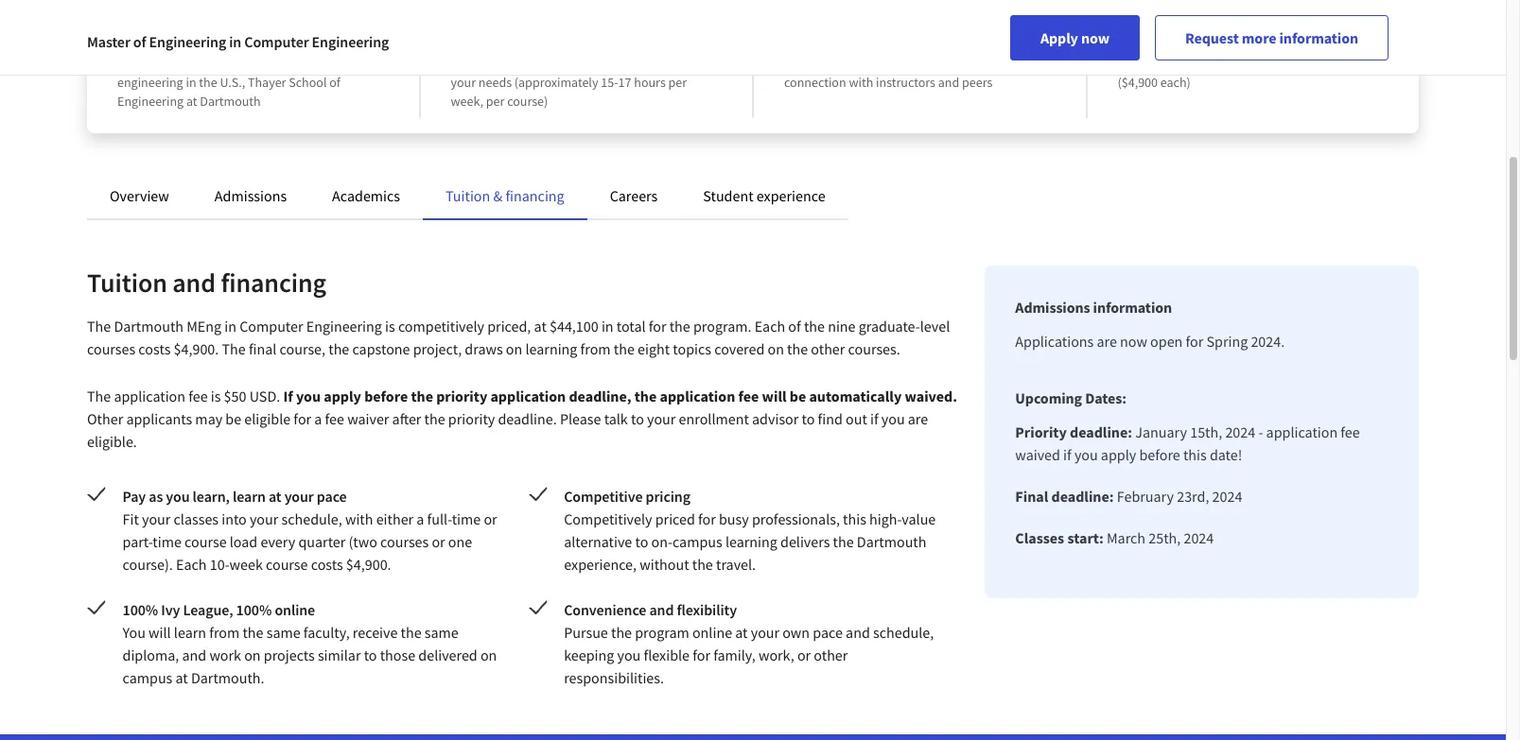 Task type: locate. For each thing, give the bounding box(es) containing it.
or down 'full-' in the left of the page
[[432, 533, 445, 552]]

0 horizontal spatial are
[[908, 410, 928, 429]]

learn
[[233, 487, 266, 506], [174, 623, 206, 642]]

courses down either
[[380, 533, 429, 552]]

0 horizontal spatial before
[[364, 387, 408, 406]]

courses down request
[[1185, 55, 1227, 72]]

1 vertical spatial course
[[266, 555, 308, 574]]

at inside 100% ivy league, 100% online you will learn from the same faculty, receive the same diploma, and work on projects similar to those delivered on campus at dartmouth.
[[175, 669, 188, 688]]

from up deadline,
[[581, 340, 611, 359]]

learn down league,
[[174, 623, 206, 642]]

if inside january 15th, 2024 - application fee waived if you apply before this date!
[[1063, 446, 1072, 465]]

1 horizontal spatial tuition
[[446, 186, 490, 205]]

tuition down 'overview' "link"
[[87, 266, 167, 300]]

with inside lecture videos, hands-on projects, and connection with instructors and peers
[[849, 74, 873, 91]]

0 vertical spatial total
[[1184, 28, 1222, 52]]

0 horizontal spatial information
[[1093, 298, 1172, 317]]

one
[[149, 55, 170, 72], [448, 533, 472, 552]]

tuition left &
[[446, 186, 490, 205]]

2 vertical spatial courses
[[380, 533, 429, 552]]

will up diploma, on the left of page
[[149, 623, 171, 642]]

that
[[669, 55, 692, 72]]

apply now
[[1041, 28, 1110, 47]]

time up course).
[[153, 533, 182, 552]]

0 vertical spatial each
[[755, 317, 785, 336]]

2 vertical spatial dartmouth
[[857, 533, 927, 552]]

with down videos,
[[849, 74, 873, 91]]

1 vertical spatial time
[[153, 533, 182, 552]]

each up covered at the top of the page
[[755, 317, 785, 336]]

to inside 100% ivy league, 100% online you will learn from the same faculty, receive the same diploma, and work on projects similar to those delivered on campus at dartmouth.
[[364, 646, 377, 665]]

or inside the convenience and flexibility pursue the program online at your own pace and schedule, keeping you flexible for family, work, or other responsibilities.
[[797, 646, 811, 665]]

if down priority deadline:
[[1063, 446, 1072, 465]]

now right apply
[[1081, 28, 1110, 47]]

deadline,
[[569, 387, 632, 406]]

this inside january 15th, 2024 - application fee waived if you apply before this date!
[[1184, 446, 1207, 465]]

your
[[451, 74, 476, 91], [647, 410, 676, 429], [284, 487, 314, 506], [142, 510, 171, 529], [250, 510, 278, 529], [751, 623, 780, 642]]

online up faculty,
[[275, 601, 315, 620]]

on inside lecture videos, hands-on projects, and connection with instructors and peers
[[909, 55, 923, 72]]

0 vertical spatial other
[[811, 340, 845, 359]]

0 horizontal spatial $44,100
[[550, 317, 599, 336]]

part-
[[123, 533, 153, 552]]

will inside the application fee is $50 usd. if you apply before the priority application deadline, the application fee will be automatically waived. other applicants may be eligible for a fee waiver after the priority deadline. please talk to your enrollment advisor to find out if you are eligible.
[[762, 387, 787, 406]]

student experience link
[[703, 186, 826, 205]]

now inside button
[[1081, 28, 1110, 47]]

1 horizontal spatial dartmouth
[[200, 93, 261, 110]]

to inside competitive pricing competitively priced for busy professionals, this high-value alternative to on-campus learning delivers the dartmouth experience, without the travel.
[[635, 533, 648, 552]]

family,
[[714, 646, 756, 665]]

1 vertical spatial is
[[211, 387, 221, 406]]

costs down quarter
[[311, 555, 343, 574]]

pay
[[1118, 55, 1138, 72], [123, 487, 146, 506]]

for up each) on the top right of the page
[[1167, 55, 1182, 72]]

is inside the dartmouth meng in computer engineering is competitively priced, at $44,100 in total for the program. each of the nine graduate-level courses costs $4,900. the final course, the capstone project, draws on learning from the eight topics covered on the other courses.
[[385, 317, 395, 336]]

1 horizontal spatial with
[[849, 74, 873, 91]]

apply up waiver
[[324, 387, 361, 406]]

eligible.
[[87, 432, 137, 451]]

or down the own
[[797, 646, 811, 665]]

academics
[[332, 186, 400, 205]]

you right as
[[166, 487, 190, 506]]

online inside the convenience and flexibility pursue the program online at your own pace and schedule, keeping you flexible for family, work, or other responsibilities.
[[692, 623, 732, 642]]

1 horizontal spatial learn
[[233, 487, 266, 506]]

after
[[392, 410, 421, 429]]

dartmouth inside competitive pricing competitively priced for busy professionals, this high-value alternative to on-campus learning delivers the dartmouth experience, without the travel.
[[857, 533, 927, 552]]

banner background image
[[0, 0, 1506, 73]]

0 horizontal spatial will
[[149, 623, 171, 642]]

work
[[209, 646, 241, 665]]

computer inside the dartmouth meng in computer engineering is competitively priced, at $44,100 in total for the program. each of the nine graduate-level courses costs $4,900. the final course, the capstone project, draws on learning from the eight topics covered on the other courses.
[[240, 317, 303, 336]]

per left term
[[1301, 55, 1320, 72]]

2 horizontal spatial or
[[797, 646, 811, 665]]

complete
[[451, 55, 505, 72]]

0 horizontal spatial dartmouth
[[114, 317, 184, 336]]

ivy right an in the left top of the page
[[182, 28, 206, 52]]

draws
[[465, 340, 503, 359]]

0 vertical spatial a
[[314, 410, 322, 429]]

upcoming
[[1015, 389, 1082, 408]]

overview
[[110, 186, 169, 205]]

engineering down engineering
[[117, 93, 184, 110]]

0 horizontal spatial schedule,
[[281, 510, 342, 529]]

dartmouth down 'high-'
[[857, 533, 927, 552]]

online down flexibility at bottom
[[692, 623, 732, 642]]

1 vertical spatial 2024
[[1212, 487, 1243, 506]]

for inside competitive pricing competitively priced for busy professionals, this high-value alternative to on-campus learning delivers the dartmouth experience, without the travel.
[[698, 510, 716, 529]]

a
[[314, 410, 322, 429], [417, 510, 424, 529]]

2 vertical spatial per
[[486, 93, 505, 110]]

1 horizontal spatial will
[[762, 387, 787, 406]]

1 horizontal spatial campus
[[673, 533, 723, 552]]

course,
[[280, 340, 326, 359]]

0 horizontal spatial 100%
[[123, 601, 158, 620]]

load
[[230, 533, 258, 552]]

program up flexible
[[635, 623, 689, 642]]

0 horizontal spatial tuition
[[87, 266, 167, 300]]

ivy left league,
[[161, 601, 180, 620]]

is up the capstone
[[385, 317, 395, 336]]

pay left as
[[123, 487, 146, 506]]

1 vertical spatial ivy
[[161, 601, 180, 620]]

the up 15-
[[595, 55, 614, 72]]

on up instructors
[[909, 55, 923, 72]]

priced,
[[487, 317, 531, 336]]

waived
[[1015, 446, 1060, 465]]

with inside pay as you learn, learn at your pace fit your classes into your schedule, with either a full-time or part-time course load every quarter (two courses or one course). each 10-week course costs $4,900.
[[345, 510, 373, 529]]

with up (two
[[345, 510, 373, 529]]

you inside pay as you learn, learn at your pace fit your classes into your schedule, with either a full-time or part-time course load every quarter (two courses or one course). each 10-week course costs $4,900.
[[166, 487, 190, 506]]

1 horizontal spatial before
[[1140, 446, 1180, 465]]

total
[[1184, 28, 1222, 52], [617, 317, 646, 336]]

final
[[249, 340, 277, 359]]

1 vertical spatial admissions
[[1015, 298, 1090, 317]]

learn inside 100% ivy league, 100% online you will learn from the same faculty, receive the same diploma, and work on projects similar to those delivered on campus at dartmouth.
[[174, 623, 206, 642]]

deadline:
[[1070, 423, 1133, 442], [1052, 487, 1114, 506]]

1 horizontal spatial same
[[425, 623, 459, 642]]

are down waived.
[[908, 410, 928, 429]]

the right covered at the top of the page
[[787, 340, 808, 359]]

1 horizontal spatial 100%
[[236, 601, 272, 620]]

1 vertical spatial if
[[1063, 446, 1072, 465]]

with
[[849, 74, 873, 91], [345, 510, 373, 529]]

this down '15th,'
[[1184, 446, 1207, 465]]

$4,900. inside the dartmouth meng in computer engineering is competitively priced, at $44,100 in total for the program. each of the nine graduate-level courses costs $4,900. the final course, the capstone project, draws on learning from the eight topics covered on the other courses.
[[174, 340, 219, 359]]

learning
[[526, 340, 578, 359], [726, 533, 778, 552]]

on down priced,
[[506, 340, 523, 359]]

you inside $44,100 total cost pay only for courses you enroll in per term ($4,900 each)
[[1230, 55, 1251, 72]]

deadline: up start:
[[1052, 487, 1114, 506]]

the down convenience
[[611, 623, 632, 642]]

schedule
[[616, 55, 666, 72]]

1 vertical spatial pay
[[123, 487, 146, 506]]

the
[[186, 55, 204, 72], [507, 55, 525, 72], [595, 55, 614, 72], [199, 74, 217, 91], [670, 317, 690, 336], [804, 317, 825, 336], [329, 340, 349, 359], [614, 340, 635, 359], [787, 340, 808, 359], [411, 387, 433, 406], [635, 387, 657, 406], [424, 410, 445, 429], [833, 533, 854, 552], [692, 555, 713, 574], [243, 623, 263, 642], [401, 623, 422, 642], [611, 623, 632, 642]]

you
[[1230, 55, 1251, 72], [296, 387, 321, 406], [882, 410, 905, 429], [1075, 446, 1098, 465], [166, 487, 190, 506], [617, 646, 641, 665]]

0 horizontal spatial $4,900.
[[174, 340, 219, 359]]

of up from
[[133, 32, 146, 51]]

0 vertical spatial one
[[149, 55, 170, 72]]

1 horizontal spatial be
[[790, 387, 806, 406]]

0 horizontal spatial now
[[1081, 28, 1110, 47]]

a left 'full-' in the left of the page
[[417, 510, 424, 529]]

1 horizontal spatial $4,900.
[[346, 555, 391, 574]]

enrollment
[[679, 410, 749, 429]]

1 vertical spatial dartmouth
[[114, 317, 184, 336]]

$4,900. down (two
[[346, 555, 391, 574]]

for inside the application fee is $50 usd. if you apply before the priority application deadline, the application fee will be automatically waived. other applicants may be eligible for a fee waiver after the priority deadline. please talk to your enrollment advisor to find out if you are eligible.
[[294, 410, 311, 429]]

priced
[[655, 510, 695, 529]]

0 vertical spatial schedule,
[[281, 510, 342, 529]]

ivy
[[182, 28, 206, 52], [161, 601, 180, 620]]

per
[[1301, 55, 1320, 72], [668, 74, 687, 91], [486, 93, 505, 110]]

1 vertical spatial with
[[345, 510, 373, 529]]

on right covered at the top of the page
[[768, 340, 784, 359]]

admissions for admissions information
[[1015, 298, 1090, 317]]

professionals,
[[752, 510, 840, 529]]

deadline: for final
[[1052, 487, 1114, 506]]

or for convenience and flexibility pursue the program online at your own pace and schedule, keeping you flexible for family, work, or other responsibilities.
[[797, 646, 811, 665]]

delivered
[[418, 646, 478, 665]]

a inside the application fee is $50 usd. if you apply before the priority application deadline, the application fee will be automatically waived. other applicants may be eligible for a fee waiver after the priority deadline. please talk to your enrollment advisor to find out if you are eligible.
[[314, 410, 322, 429]]

0 vertical spatial deadline:
[[1070, 423, 1133, 442]]

0 vertical spatial this
[[1184, 446, 1207, 465]]

1 vertical spatial be
[[226, 410, 241, 429]]

classes
[[174, 510, 219, 529]]

on
[[578, 55, 593, 72], [909, 55, 923, 72], [506, 340, 523, 359], [768, 340, 784, 359], [244, 646, 261, 665], [481, 646, 497, 665]]

1 vertical spatial tuition
[[87, 266, 167, 300]]

2 horizontal spatial per
[[1301, 55, 1320, 72]]

for inside $44,100 total cost pay only for courses you enroll in per term ($4,900 each)
[[1167, 55, 1182, 72]]

before up waiver
[[364, 387, 408, 406]]

0 horizontal spatial per
[[486, 93, 505, 110]]

the right delivers
[[833, 533, 854, 552]]

nine
[[828, 317, 856, 336]]

15th,
[[1190, 423, 1223, 442]]

same up projects
[[266, 623, 301, 642]]

the up those at bottom left
[[401, 623, 422, 642]]

courses inside the dartmouth meng in computer engineering is competitively priced, at $44,100 in total for the program. each of the nine graduate-level courses costs $4,900. the final course, the capstone project, draws on learning from the eight topics covered on the other courses.
[[87, 340, 135, 359]]

you inside january 15th, 2024 - application fee waived if you apply before this date!
[[1075, 446, 1098, 465]]

eligible
[[244, 410, 291, 429]]

1 horizontal spatial is
[[385, 317, 395, 336]]

other inside the dartmouth meng in computer engineering is competitively priced, at $44,100 in total for the program. each of the nine graduate-level courses costs $4,900. the final course, the capstone project, draws on learning from the eight topics covered on the other courses.
[[811, 340, 845, 359]]

0 vertical spatial $44,100
[[1118, 28, 1181, 52]]

2024 right 25th,
[[1184, 529, 1214, 548]]

online
[[275, 601, 315, 620], [692, 623, 732, 642]]

from inside 100% ivy league, 100% online you will learn from the same faculty, receive the same diploma, and work on projects similar to those delivered on campus at dartmouth.
[[209, 623, 240, 642]]

2 vertical spatial 2024
[[1184, 529, 1214, 548]]

student experience
[[703, 186, 826, 205]]

pay inside pay as you learn, learn at your pace fit your classes into your schedule, with either a full-time or part-time course load every quarter (two courses or one course). each 10-week course costs $4,900.
[[123, 487, 146, 506]]

1 horizontal spatial program
[[635, 623, 689, 642]]

1 vertical spatial are
[[908, 410, 928, 429]]

1 horizontal spatial from
[[581, 340, 611, 359]]

1 horizontal spatial admissions
[[1015, 298, 1090, 317]]

1 vertical spatial apply
[[1101, 446, 1136, 465]]

costs inside pay as you learn, learn at your pace fit your classes into your schedule, with either a full-time or part-time course load every quarter (two courses or one course). each 10-week course costs $4,900.
[[311, 555, 343, 574]]

0 horizontal spatial one
[[149, 55, 170, 72]]

you down the cost
[[1230, 55, 1251, 72]]

1 vertical spatial will
[[149, 623, 171, 642]]

at inside the convenience and flexibility pursue the program online at your own pace and schedule, keeping you flexible for family, work, or other responsibilities.
[[735, 623, 748, 642]]

1 vertical spatial a
[[417, 510, 424, 529]]

graduate-
[[859, 317, 920, 336]]

0 horizontal spatial financing
[[221, 266, 326, 300]]

course down every
[[266, 555, 308, 574]]

2024 inside january 15th, 2024 - application fee waived if you apply before this date!
[[1226, 423, 1256, 442]]

now left open
[[1120, 332, 1148, 351]]

0 vertical spatial online
[[275, 601, 315, 620]]

0 horizontal spatial costs
[[138, 340, 171, 359]]

if inside the application fee is $50 usd. if you apply before the priority application deadline, the application fee will be automatically waived. other applicants may be eligible for a fee waiver after the priority deadline. please talk to your enrollment advisor to find out if you are eligible.
[[870, 410, 879, 429]]

0 horizontal spatial online
[[275, 601, 315, 620]]

an
[[158, 28, 178, 52]]

applications
[[1015, 332, 1094, 351]]

information up term
[[1280, 28, 1359, 47]]

at
[[186, 93, 197, 110], [534, 317, 547, 336], [269, 487, 282, 506], [735, 623, 748, 642], [175, 669, 188, 688]]

dartmouth inside earn an ivy league degree from one of the first professional schools of engineering in the u.s., thayer school of engineering at dartmouth
[[200, 93, 261, 110]]

courses up other in the bottom left of the page
[[87, 340, 135, 359]]

overview link
[[110, 186, 169, 205]]

application
[[114, 387, 185, 406], [490, 387, 566, 406], [660, 387, 735, 406], [1266, 423, 1338, 442]]

admissions for admissions
[[215, 186, 287, 205]]

1 same from the left
[[266, 623, 301, 642]]

courses inside pay as you learn, learn at your pace fit your classes into your schedule, with either a full-time or part-time course load every quarter (two courses or one course). each 10-week course costs $4,900.
[[380, 533, 429, 552]]

computer
[[244, 32, 309, 51], [240, 317, 303, 336]]

1 vertical spatial computer
[[240, 317, 303, 336]]

week
[[230, 555, 263, 574]]

1 vertical spatial information
[[1093, 298, 1172, 317]]

1 vertical spatial before
[[1140, 446, 1180, 465]]

high-
[[870, 510, 902, 529]]

to down receive
[[364, 646, 377, 665]]

0 vertical spatial course
[[185, 533, 227, 552]]

0 horizontal spatial campus
[[123, 669, 172, 688]]

on inside the complete the program on the schedule that suits your needs (approximately 15-17 hours per week, per course)
[[578, 55, 593, 72]]

one up engineering
[[149, 55, 170, 72]]

1 vertical spatial total
[[617, 317, 646, 336]]

1 vertical spatial online
[[692, 623, 732, 642]]

and up meng
[[172, 266, 216, 300]]

0 vertical spatial admissions
[[215, 186, 287, 205]]

dartmouth left meng
[[114, 317, 184, 336]]

fee up advisor
[[738, 387, 759, 406]]

1 vertical spatial costs
[[311, 555, 343, 574]]

1 vertical spatial pace
[[813, 623, 843, 642]]

0 vertical spatial pay
[[1118, 55, 1138, 72]]

0 vertical spatial ivy
[[182, 28, 206, 52]]

level
[[920, 317, 950, 336]]

and
[[976, 55, 998, 72], [938, 74, 960, 91], [172, 266, 216, 300], [649, 601, 674, 620], [846, 623, 870, 642], [182, 646, 206, 665]]

for left 'family,'
[[693, 646, 711, 665]]

and down projects,
[[938, 74, 960, 91]]

$4,900. inside pay as you learn, learn at your pace fit your classes into your schedule, with either a full-time or part-time course load every quarter (two courses or one course). each 10-week course costs $4,900.
[[346, 555, 391, 574]]

application right - at right bottom
[[1266, 423, 1338, 442]]

own
[[783, 623, 810, 642]]

1 vertical spatial each
[[176, 555, 207, 574]]

you down priority deadline:
[[1075, 446, 1098, 465]]

this
[[1184, 446, 1207, 465], [843, 510, 867, 529]]

costs
[[138, 340, 171, 359], [311, 555, 343, 574]]

you up responsibilities. at the left bottom of page
[[617, 646, 641, 665]]

each inside pay as you learn, learn at your pace fit your classes into your schedule, with either a full-time or part-time course load every quarter (two courses or one course). each 10-week course costs $4,900.
[[176, 555, 207, 574]]

other inside the convenience and flexibility pursue the program online at your own pace and schedule, keeping you flexible for family, work, or other responsibilities.
[[814, 646, 848, 665]]

priority
[[1015, 423, 1067, 442]]

if
[[870, 410, 879, 429], [1063, 446, 1072, 465]]

you inside the convenience and flexibility pursue the program online at your own pace and schedule, keeping you flexible for family, work, or other responsibilities.
[[617, 646, 641, 665]]

($4,900
[[1118, 74, 1158, 91]]

0 vertical spatial information
[[1280, 28, 1359, 47]]

1 horizontal spatial learning
[[726, 533, 778, 552]]

$44,100 inside the dartmouth meng in computer engineering is competitively priced, at $44,100 in total for the program. each of the nine graduate-level courses costs $4,900. the final course, the capstone project, draws on learning from the eight topics covered on the other courses.
[[550, 317, 599, 336]]

0 horizontal spatial from
[[209, 623, 240, 642]]

pace right the own
[[813, 623, 843, 642]]

engineering inside the dartmouth meng in computer engineering is competitively priced, at $44,100 in total for the program. each of the nine graduate-level courses costs $4,900. the final course, the capstone project, draws on learning from the eight topics covered on the other courses.
[[306, 317, 382, 336]]

1 horizontal spatial information
[[1280, 28, 1359, 47]]

0 vertical spatial with
[[849, 74, 873, 91]]

busy
[[719, 510, 749, 529]]

2024 for final deadline: february 23rd, 2024
[[1212, 487, 1243, 506]]

1 horizontal spatial financing
[[506, 186, 564, 205]]

0 vertical spatial costs
[[138, 340, 171, 359]]

quarter
[[298, 533, 346, 552]]

a left waiver
[[314, 410, 322, 429]]

earn an ivy league degree from one of the first professional schools of engineering in the u.s., thayer school of engineering at dartmouth
[[117, 28, 358, 110]]

courses
[[1185, 55, 1227, 72], [87, 340, 135, 359], [380, 533, 429, 552]]

$4,900. down meng
[[174, 340, 219, 359]]

from
[[581, 340, 611, 359], [209, 623, 240, 642]]

computer up professional
[[244, 32, 309, 51]]

financing for tuition & financing
[[506, 186, 564, 205]]

in inside $44,100 total cost pay only for courses you enroll in per term ($4,900 each)
[[1288, 55, 1299, 72]]

other
[[811, 340, 845, 359], [814, 646, 848, 665]]

time
[[452, 510, 481, 529], [153, 533, 182, 552]]

total left the cost
[[1184, 28, 1222, 52]]

the inside the application fee is $50 usd. if you apply before the priority application deadline, the application fee will be automatically waived. other applicants may be eligible for a fee waiver after the priority deadline. please talk to your enrollment advisor to find out if you are eligible.
[[87, 387, 111, 406]]

of down schools
[[329, 74, 341, 91]]

are
[[1097, 332, 1117, 351], [908, 410, 928, 429]]

1 vertical spatial financing
[[221, 266, 326, 300]]

before down january
[[1140, 446, 1180, 465]]

in right 'enroll'
[[1288, 55, 1299, 72]]

priority left 'deadline.'
[[448, 410, 495, 429]]

1 vertical spatial from
[[209, 623, 240, 642]]

financing right &
[[506, 186, 564, 205]]

either
[[376, 510, 414, 529]]

will inside 100% ivy league, 100% online you will learn from the same faculty, receive the same diploma, and work on projects similar to those delivered on campus at dartmouth.
[[149, 623, 171, 642]]

100% up you on the bottom left of the page
[[123, 601, 158, 620]]

if right out
[[870, 410, 879, 429]]

dartmouth down u.s.,
[[200, 93, 261, 110]]

1 vertical spatial courses
[[87, 340, 135, 359]]

1 horizontal spatial one
[[448, 533, 472, 552]]

0 horizontal spatial course
[[185, 533, 227, 552]]

1 vertical spatial learning
[[726, 533, 778, 552]]

dartmouth inside the dartmouth meng in computer engineering is competitively priced, at $44,100 in total for the program. each of the nine graduate-level courses costs $4,900. the final course, the capstone project, draws on learning from the eight topics covered on the other courses.
[[114, 317, 184, 336]]

2 horizontal spatial courses
[[1185, 55, 1227, 72]]

lecture
[[784, 55, 826, 72]]

1 horizontal spatial ivy
[[182, 28, 206, 52]]

from up work
[[209, 623, 240, 642]]

learning up travel. at the left of page
[[726, 533, 778, 552]]

1 vertical spatial program
[[635, 623, 689, 642]]

value
[[902, 510, 936, 529]]

learning inside competitive pricing competitively priced for busy professionals, this high-value alternative to on-campus learning delivers the dartmouth experience, without the travel.
[[726, 533, 778, 552]]

10-
[[210, 555, 230, 574]]

talk
[[604, 410, 628, 429]]

0 vertical spatial pace
[[317, 487, 347, 506]]

100% right league,
[[236, 601, 272, 620]]

0 vertical spatial learning
[[526, 340, 578, 359]]

schedule,
[[281, 510, 342, 529], [873, 623, 934, 642]]

apply
[[324, 387, 361, 406], [1101, 446, 1136, 465]]

pay as you learn, learn at your pace fit your classes into your schedule, with either a full-time or part-time course load every quarter (two courses or one course). each 10-week course costs $4,900.
[[123, 487, 497, 574]]

same up delivered
[[425, 623, 459, 642]]

before inside january 15th, 2024 - application fee waived if you apply before this date!
[[1140, 446, 1180, 465]]

eight
[[638, 340, 670, 359]]

waived.
[[905, 387, 958, 406]]

1 vertical spatial campus
[[123, 669, 172, 688]]

1 horizontal spatial apply
[[1101, 446, 1136, 465]]

deadline: down dates:
[[1070, 423, 1133, 442]]

are down admissions information
[[1097, 332, 1117, 351]]

0 vertical spatial campus
[[673, 533, 723, 552]]

or right 'full-' in the left of the page
[[484, 510, 497, 529]]

for up eight
[[649, 317, 667, 336]]

engineering up the capstone
[[306, 317, 382, 336]]

on up '(approximately'
[[578, 55, 593, 72]]

learn inside pay as you learn, learn at your pace fit your classes into your schedule, with either a full-time or part-time course load every quarter (two courses or one course). each 10-week course costs $4,900.
[[233, 487, 266, 506]]



Task type: vqa. For each thing, say whether or not it's contained in the screenshot.
leftmost be
yes



Task type: describe. For each thing, give the bounding box(es) containing it.
january 15th, 2024 - application fee waived if you apply before this date!
[[1015, 423, 1360, 465]]

pricing
[[646, 487, 691, 506]]

program inside the convenience and flexibility pursue the program online at your own pace and schedule, keeping you flexible for family, work, or other responsibilities.
[[635, 623, 689, 642]]

thayer
[[248, 74, 286, 91]]

lecture videos, hands-on projects, and connection with instructors and peers
[[784, 55, 998, 91]]

each inside the dartmouth meng in computer engineering is competitively priced, at $44,100 in total for the program. each of the nine graduate-level courses costs $4,900. the final course, the capstone project, draws on learning from the eight topics covered on the other courses.
[[755, 317, 785, 336]]

1 vertical spatial or
[[432, 533, 445, 552]]

the right deadline,
[[635, 387, 657, 406]]

tuition and financing
[[87, 266, 326, 300]]

engineering inside earn an ivy league degree from one of the first professional schools of engineering in the u.s., thayer school of engineering at dartmouth
[[117, 93, 184, 110]]

the right 'after'
[[424, 410, 445, 429]]

more
[[1242, 28, 1277, 47]]

and inside 100% ivy league, 100% online you will learn from the same faculty, receive the same diploma, and work on projects similar to those delivered on campus at dartmouth.
[[182, 646, 206, 665]]

courses.
[[848, 340, 900, 359]]

the inside the convenience and flexibility pursue the program online at your own pace and schedule, keeping you flexible for family, work, or other responsibilities.
[[611, 623, 632, 642]]

2024 for classes start: march 25th, 2024
[[1184, 529, 1214, 548]]

in up professional
[[229, 32, 241, 51]]

instructors
[[876, 74, 936, 91]]

computer for meng
[[240, 317, 303, 336]]

pace inside pay as you learn, learn at your pace fit your classes into your schedule, with either a full-time or part-time course load every quarter (two courses or one course). each 10-week course costs $4,900.
[[317, 487, 347, 506]]

flexibility
[[677, 601, 737, 620]]

the left nine
[[804, 317, 825, 336]]

find
[[818, 410, 843, 429]]

professional
[[231, 55, 299, 72]]

pay inside $44,100 total cost pay only for courses you enroll in per term ($4,900 each)
[[1118, 55, 1138, 72]]

the up 'after'
[[411, 387, 433, 406]]

into
[[222, 510, 247, 529]]

each)
[[1161, 74, 1191, 91]]

the up topics
[[670, 317, 690, 336]]

academics link
[[332, 186, 400, 205]]

for inside the convenience and flexibility pursue the program online at your own pace and schedule, keeping you flexible for family, work, or other responsibilities.
[[693, 646, 711, 665]]

you right out
[[882, 410, 905, 429]]

1 100% from the left
[[123, 601, 158, 620]]

and right the own
[[846, 623, 870, 642]]

is inside the application fee is $50 usd. if you apply before the priority application deadline, the application fee will be automatically waived. other applicants may be eligible for a fee waiver after the priority deadline. please talk to your enrollment advisor to find out if you are eligible.
[[211, 387, 221, 406]]

week,
[[451, 93, 483, 110]]

application inside january 15th, 2024 - application fee waived if you apply before this date!
[[1266, 423, 1338, 442]]

the for dartmouth
[[87, 317, 111, 336]]

2 same from the left
[[425, 623, 459, 642]]

one inside earn an ivy league degree from one of the first professional schools of engineering in the u.s., thayer school of engineering at dartmouth
[[149, 55, 170, 72]]

classes start: march 25th, 2024
[[1015, 529, 1214, 548]]

0 horizontal spatial be
[[226, 410, 241, 429]]

apply inside the application fee is $50 usd. if you apply before the priority application deadline, the application fee will be automatically waived. other applicants may be eligible for a fee waiver after the priority deadline. please talk to your enrollment advisor to find out if you are eligible.
[[324, 387, 361, 406]]

learning inside the dartmouth meng in computer engineering is competitively priced, at $44,100 in total for the program. each of the nine graduate-level courses costs $4,900. the final course, the capstone project, draws on learning from the eight topics covered on the other courses.
[[526, 340, 578, 359]]

competitive
[[564, 487, 643, 506]]

computer for engineering
[[244, 32, 309, 51]]

tuition for tuition & financing
[[446, 186, 490, 205]]

enroll
[[1253, 55, 1285, 72]]

0 vertical spatial time
[[452, 510, 481, 529]]

your inside the application fee is $50 usd. if you apply before the priority application deadline, the application fee will be automatically waived. other applicants may be eligible for a fee waiver after the priority deadline. please talk to your enrollment advisor to find out if you are eligible.
[[647, 410, 676, 429]]

student
[[703, 186, 754, 205]]

master
[[87, 32, 130, 51]]

the for application
[[87, 387, 111, 406]]

and up peers
[[976, 55, 998, 72]]

application up enrollment
[[660, 387, 735, 406]]

ivy inside 100% ivy league, 100% online you will learn from the same faculty, receive the same diploma, and work on projects similar to those delivered on campus at dartmouth.
[[161, 601, 180, 620]]

total inside $44,100 total cost pay only for courses you enroll in per term ($4,900 each)
[[1184, 28, 1222, 52]]

2024.
[[1251, 332, 1285, 351]]

convenience and flexibility pursue the program online at your own pace and schedule, keeping you flexible for family, work, or other responsibilities.
[[564, 601, 934, 688]]

the application fee is $50 usd. if you apply before the priority application deadline, the application fee will be automatically waived. other applicants may be eligible for a fee waiver after the priority deadline. please talk to your enrollment advisor to find out if you are eligible.
[[87, 387, 958, 451]]

final deadline: february 23rd, 2024
[[1015, 487, 1243, 506]]

total inside the dartmouth meng in computer engineering is competitively priced, at $44,100 in total for the program. each of the nine graduate-level courses costs $4,900. the final course, the capstone project, draws on learning from the eight topics covered on the other courses.
[[617, 317, 646, 336]]

upcoming dates:
[[1015, 389, 1127, 408]]

$50
[[224, 387, 246, 406]]

course).
[[123, 555, 173, 574]]

experience
[[757, 186, 826, 205]]

your inside the convenience and flexibility pursue the program online at your own pace and schedule, keeping you flexible for family, work, or other responsibilities.
[[751, 623, 780, 642]]

costs inside the dartmouth meng in computer engineering is competitively priced, at $44,100 in total for the program. each of the nine graduate-level courses costs $4,900. the final course, the capstone project, draws on learning from the eight topics covered on the other courses.
[[138, 340, 171, 359]]

competitively
[[564, 510, 652, 529]]

campus inside 100% ivy league, 100% online you will learn from the same faculty, receive the same diploma, and work on projects similar to those delivered on campus at dartmouth.
[[123, 669, 172, 688]]

at inside the dartmouth meng in computer engineering is competitively priced, at $44,100 in total for the program. each of the nine graduate-level courses costs $4,900. the final course, the capstone project, draws on learning from the eight topics covered on the other courses.
[[534, 317, 547, 336]]

may
[[195, 410, 222, 429]]

from inside the dartmouth meng in computer engineering is competitively priced, at $44,100 in total for the program. each of the nine graduate-level courses costs $4,900. the final course, the capstone project, draws on learning from the eight topics covered on the other courses.
[[581, 340, 611, 359]]

your inside the complete the program on the schedule that suits your needs (approximately 15-17 hours per week, per course)
[[451, 74, 476, 91]]

$44,100 inside $44,100 total cost pay only for courses you enroll in per term ($4,900 each)
[[1118, 28, 1181, 52]]

on-
[[651, 533, 673, 552]]

competitive pricing competitively priced for busy professionals, this high-value alternative to on-campus learning delivers the dartmouth experience, without the travel.
[[564, 487, 936, 574]]

of right schools
[[347, 55, 358, 72]]

february
[[1117, 487, 1174, 506]]

peers
[[962, 74, 993, 91]]

schedule, inside pay as you learn, learn at your pace fit your classes into your schedule, with either a full-time or part-time course load every quarter (two courses or one course). each 10-week course costs $4,900.
[[281, 510, 342, 529]]

program inside the complete the program on the schedule that suits your needs (approximately 15-17 hours per week, per course)
[[528, 55, 576, 72]]

1 vertical spatial per
[[668, 74, 687, 91]]

hands-
[[870, 55, 909, 72]]

0 vertical spatial priority
[[436, 387, 487, 406]]

keeping
[[564, 646, 614, 665]]

this inside competitive pricing competitively priced for busy professionals, this high-value alternative to on-campus learning delivers the dartmouth experience, without the travel.
[[843, 510, 867, 529]]

the right course,
[[329, 340, 349, 359]]

one inside pay as you learn, learn at your pace fit your classes into your schedule, with either a full-time or part-time course load every quarter (two courses or one course). each 10-week course costs $4,900.
[[448, 533, 472, 552]]

pursue
[[564, 623, 608, 642]]

engineering up schools
[[312, 32, 389, 51]]

the down first at the left of the page
[[199, 74, 217, 91]]

deadline: for priority
[[1070, 423, 1133, 442]]

on right work
[[244, 646, 261, 665]]

of down an in the left top of the page
[[172, 55, 184, 72]]

financing for tuition and financing
[[221, 266, 326, 300]]

on right delivered
[[481, 646, 497, 665]]

fit
[[123, 510, 139, 529]]

pace inside the convenience and flexibility pursue the program online at your own pace and schedule, keeping you flexible for family, work, or other responsibilities.
[[813, 623, 843, 642]]

fee left waiver
[[325, 410, 344, 429]]

online inside 100% ivy league, 100% online you will learn from the same faculty, receive the same diploma, and work on projects similar to those delivered on campus at dartmouth.
[[275, 601, 315, 620]]

work,
[[759, 646, 794, 665]]

tuition & financing link
[[446, 186, 564, 205]]

fee up may
[[188, 387, 208, 406]]

in up deadline,
[[602, 317, 614, 336]]

1 vertical spatial the
[[222, 340, 246, 359]]

spring
[[1207, 332, 1248, 351]]

league
[[210, 28, 267, 52]]

request more information
[[1185, 28, 1359, 47]]

a inside pay as you learn, learn at your pace fit your classes into your schedule, with either a full-time or part-time course load every quarter (two courses or one course). each 10-week course costs $4,900.
[[417, 510, 424, 529]]

in right meng
[[225, 317, 237, 336]]

open
[[1151, 332, 1183, 351]]

applications are now open for spring 2024.
[[1015, 332, 1285, 351]]

(approximately
[[514, 74, 598, 91]]

the up dartmouth.
[[243, 623, 263, 642]]

automatically
[[809, 387, 902, 406]]

tuition for tuition and financing
[[87, 266, 167, 300]]

the up needs
[[507, 55, 525, 72]]

schedule, inside the convenience and flexibility pursue the program online at your own pace and schedule, keeping you flexible for family, work, or other responsibilities.
[[873, 623, 934, 642]]

to right talk
[[631, 410, 644, 429]]

to left the find on the bottom
[[802, 410, 815, 429]]

earn
[[117, 28, 155, 52]]

the left eight
[[614, 340, 635, 359]]

information inside request more information button
[[1280, 28, 1359, 47]]

tuition & financing
[[446, 186, 564, 205]]

usd.
[[249, 387, 280, 406]]

similar
[[318, 646, 361, 665]]

per inside $44,100 total cost pay only for courses you enroll in per term ($4,900 each)
[[1301, 55, 1320, 72]]

program.
[[693, 317, 752, 336]]

1 vertical spatial now
[[1120, 332, 1148, 351]]

in inside earn an ivy league degree from one of the first professional schools of engineering in the u.s., thayer school of engineering at dartmouth
[[186, 74, 196, 91]]

before inside the application fee is $50 usd. if you apply before the priority application deadline, the application fee will be automatically waived. other applicants may be eligible for a fee waiver after the priority deadline. please talk to your enrollment advisor to find out if you are eligible.
[[364, 387, 408, 406]]

careers
[[610, 186, 658, 205]]

2 100% from the left
[[236, 601, 272, 620]]

please
[[560, 410, 601, 429]]

fee inside january 15th, 2024 - application fee waived if you apply before this date!
[[1341, 423, 1360, 442]]

and left flexibility at bottom
[[649, 601, 674, 620]]

league,
[[183, 601, 233, 620]]

every
[[261, 533, 295, 552]]

application up 'deadline.'
[[490, 387, 566, 406]]

the left travel. at the left of page
[[692, 555, 713, 574]]

you right if
[[296, 387, 321, 406]]

as
[[149, 487, 163, 506]]

the dartmouth meng in computer engineering is competitively priced, at $44,100 in total for the program. each of the nine graduate-level courses costs $4,900. the final course, the capstone project, draws on learning from the eight topics covered on the other courses.
[[87, 317, 950, 359]]

date!
[[1210, 446, 1243, 465]]

courses inside $44,100 total cost pay only for courses you enroll in per term ($4,900 each)
[[1185, 55, 1227, 72]]

application up applicants
[[114, 387, 185, 406]]

1 vertical spatial priority
[[448, 410, 495, 429]]

receive
[[353, 623, 398, 642]]

for inside the dartmouth meng in computer engineering is competitively priced, at $44,100 in total for the program. each of the nine graduate-level courses costs $4,900. the final course, the capstone project, draws on learning from the eight topics covered on the other courses.
[[649, 317, 667, 336]]

17
[[618, 74, 631, 91]]

ivy inside earn an ivy league degree from one of the first professional schools of engineering in the u.s., thayer school of engineering at dartmouth
[[182, 28, 206, 52]]

admissions information
[[1015, 298, 1172, 317]]

dates:
[[1085, 389, 1127, 408]]

diploma,
[[123, 646, 179, 665]]

waiver
[[347, 410, 389, 429]]

at inside pay as you learn, learn at your pace fit your classes into your schedule, with either a full-time or part-time course load every quarter (two courses or one course). each 10-week course costs $4,900.
[[269, 487, 282, 506]]

of inside the dartmouth meng in computer engineering is competitively priced, at $44,100 in total for the program. each of the nine graduate-level courses costs $4,900. the final course, the capstone project, draws on learning from the eight topics covered on the other courses.
[[788, 317, 801, 336]]

0 vertical spatial are
[[1097, 332, 1117, 351]]

needs
[[479, 74, 512, 91]]

priority deadline:
[[1015, 423, 1133, 442]]

deadline.
[[498, 410, 557, 429]]

at inside earn an ivy league degree from one of the first professional schools of engineering in the u.s., thayer school of engineering at dartmouth
[[186, 93, 197, 110]]

march
[[1107, 529, 1146, 548]]

engineering up first at the left of the page
[[149, 32, 226, 51]]

0 vertical spatial be
[[790, 387, 806, 406]]

classes
[[1015, 529, 1065, 548]]

or for pay as you learn, learn at your pace fit your classes into your schedule, with either a full-time or part-time course load every quarter (two courses or one course). each 10-week course costs $4,900.
[[484, 510, 497, 529]]

campus inside competitive pricing competitively priced for busy professionals, this high-value alternative to on-campus learning delivers the dartmouth experience, without the travel.
[[673, 533, 723, 552]]

for right open
[[1186, 332, 1204, 351]]

the left first at the left of the page
[[186, 55, 204, 72]]

master of engineering in computer engineering
[[87, 32, 389, 51]]

responsibilities.
[[564, 669, 664, 688]]

apply inside january 15th, 2024 - application fee waived if you apply before this date!
[[1101, 446, 1136, 465]]

request
[[1185, 28, 1239, 47]]

are inside the application fee is $50 usd. if you apply before the priority application deadline, the application fee will be automatically waived. other applicants may be eligible for a fee waiver after the priority deadline. please talk to your enrollment advisor to find out if you are eligible.
[[908, 410, 928, 429]]

1 horizontal spatial course
[[266, 555, 308, 574]]



